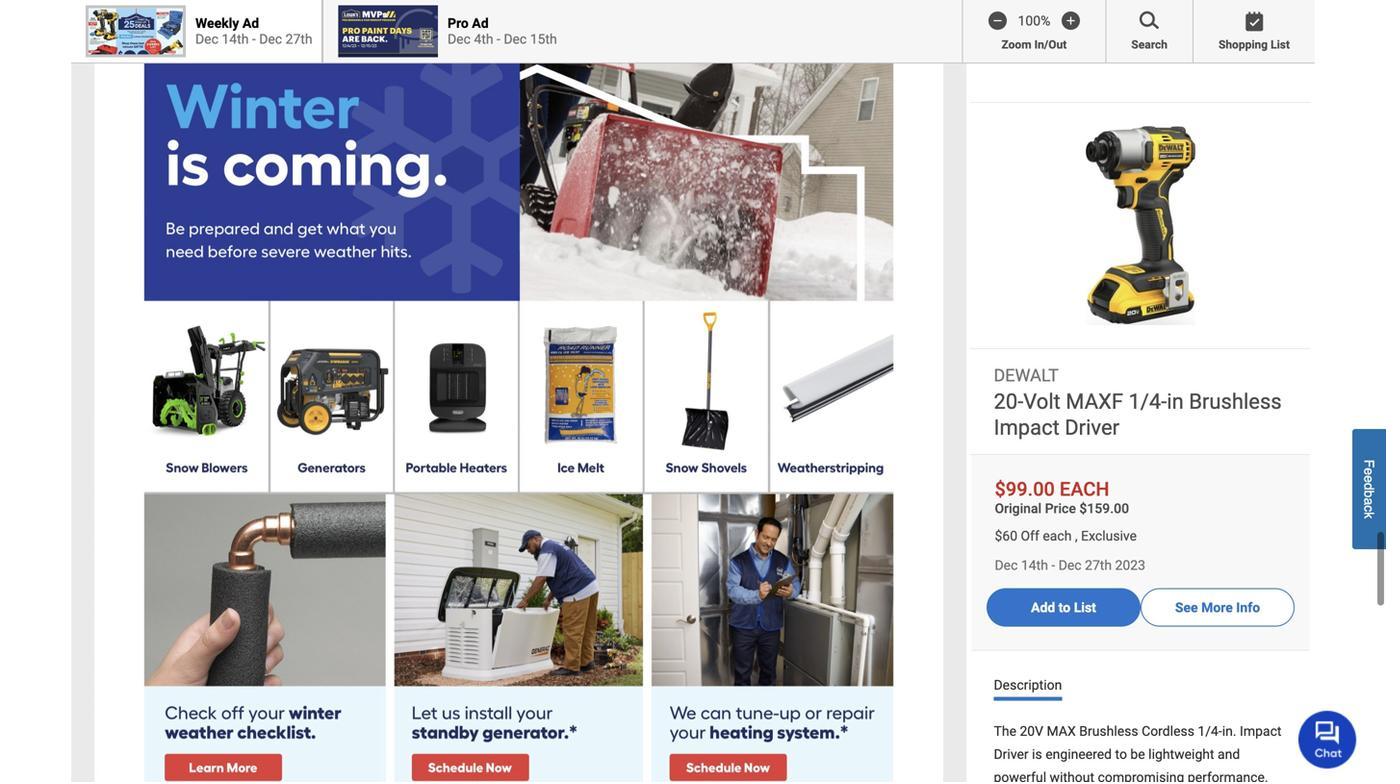 Task type: vqa. For each thing, say whether or not it's contained in the screenshot.
Beverage & Wine Chillers at the left top of the page
no



Task type: describe. For each thing, give the bounding box(es) containing it.
2 e from the top
[[1362, 476, 1377, 483]]

k
[[1362, 512, 1377, 519]]

f
[[1362, 460, 1377, 468]]

1 e from the top
[[1362, 468, 1377, 476]]

f e e d b a c k
[[1362, 460, 1377, 519]]

a
[[1362, 498, 1377, 506]]

chat invite button image
[[1299, 711, 1358, 769]]



Task type: locate. For each thing, give the bounding box(es) containing it.
b
[[1362, 491, 1377, 498]]

e up b
[[1362, 476, 1377, 483]]

d
[[1362, 483, 1377, 491]]

e
[[1362, 468, 1377, 476], [1362, 476, 1377, 483]]

f e e d b a c k button
[[1353, 429, 1387, 550]]

c
[[1362, 506, 1377, 512]]

e up d
[[1362, 468, 1377, 476]]



